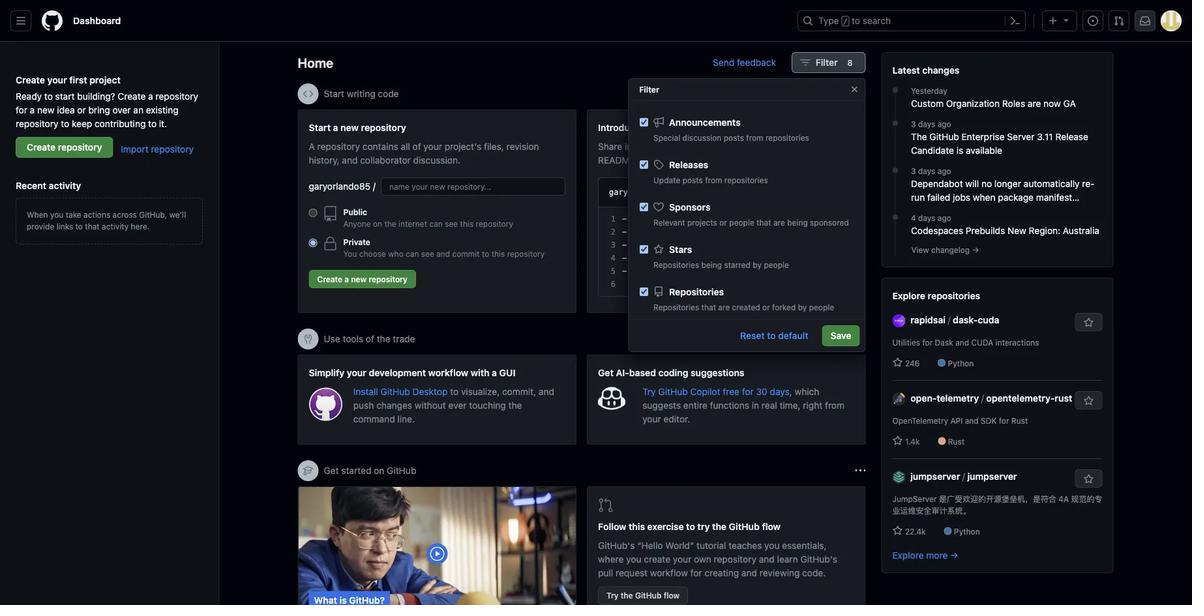 Task type: describe. For each thing, give the bounding box(es) containing it.
install github desktop link
[[353, 386, 450, 397]]

create a new repository element
[[309, 121, 566, 294]]

actions
[[84, 210, 110, 219]]

2 horizontal spatial that
[[756, 218, 771, 227]]

send feedback link
[[713, 56, 776, 69]]

0 vertical spatial repositories
[[765, 133, 809, 142]]

can inside private you choose who can see and commit to this repository
[[406, 249, 419, 258]]

get for get ai-based coding suggestions
[[598, 367, 614, 378]]

0 vertical spatial activity
[[49, 180, 81, 191]]

internet
[[399, 219, 427, 228]]

megaphone image
[[653, 117, 664, 128]]

repository down ready
[[16, 118, 58, 129]]

8
[[848, 58, 853, 67]]

page.
[[808, 155, 832, 165]]

for right sdk
[[999, 416, 1009, 425]]

0 vertical spatial yourself
[[643, 122, 678, 133]]

1 vertical spatial repositories
[[724, 175, 768, 185]]

we'll
[[169, 210, 186, 219]]

rapidsai
[[911, 314, 946, 325]]

→ for view changelog →
[[972, 245, 979, 254]]

1 horizontal spatial posts
[[724, 133, 744, 142]]

on inside 1 - 👋 hi, i'm @garyorlando85 2 - 👀 i'm interested in ... 3 - 🌱 i'm currently learning ... 4 - 💞️ i'm looking to collaborate on ... 5 - 📫 how to reach me ... 6
[[771, 254, 781, 263]]

2 vertical spatial profile
[[779, 155, 806, 165]]

... up learning
[[729, 228, 743, 237]]

visualize,
[[461, 386, 500, 397]]

try the github flow link
[[598, 587, 688, 605]]

take
[[66, 210, 81, 219]]

and down teaches
[[742, 568, 757, 579]]

1 horizontal spatial are
[[773, 218, 785, 227]]

writing
[[347, 88, 375, 99]]

3 - from the top
[[622, 241, 627, 250]]

star image for rapidsai
[[893, 357, 903, 368]]

right
[[803, 400, 823, 411]]

0 horizontal spatial workflow
[[428, 367, 468, 378]]

explore more → link
[[893, 550, 959, 561]]

copilot
[[690, 386, 721, 397]]

in inside 1 - 👋 hi, i'm @garyorlando85 2 - 👀 i'm interested in ... 3 - 🌱 i'm currently learning ... 4 - 💞️ i'm looking to collaborate on ... 5 - 📫 how to reach me ... 6
[[715, 228, 724, 237]]

repository inside public anyone on the internet can see this repository
[[476, 219, 513, 228]]

created
[[732, 303, 760, 312]]

1 horizontal spatial you
[[626, 554, 642, 565]]

1 vertical spatial profile
[[795, 141, 822, 152]]

3 for the github enterprise server 3.11 release candidate is available
[[911, 119, 916, 129]]

2 vertical spatial people
[[809, 303, 834, 312]]

github inside get ai-based coding suggestions element
[[658, 386, 688, 397]]

contains
[[363, 141, 398, 152]]

github right "started" at the bottom left of page
[[387, 465, 416, 476]]

where
[[598, 554, 624, 565]]

changes inside to visualize, commit, and push changes without ever touching the command line.
[[377, 400, 412, 411]]

filter image
[[800, 57, 811, 68]]

for inside create your first project ready to start building? create a repository for a new idea or bring over an existing repository to keep contributing to it.
[[16, 104, 27, 115]]

and right 'dask' on the right bottom
[[956, 338, 969, 347]]

feedback
[[737, 57, 776, 68]]

repository down it.
[[151, 144, 194, 154]]

3 days ago the github enterprise server 3.11 release candidate is available
[[911, 119, 1089, 156]]

mortar board image
[[303, 466, 313, 476]]

create repository link
[[16, 137, 113, 158]]

create for create your first project ready to start building? create a repository for a new idea or bring over an existing repository to keep contributing to it.
[[16, 74, 45, 85]]

start writing code
[[324, 88, 399, 99]]

0 horizontal spatial filter
[[640, 85, 659, 94]]

when
[[973, 192, 996, 203]]

triangle down image
[[1061, 15, 1072, 25]]

revision
[[507, 141, 539, 152]]

view changelog →
[[912, 245, 979, 254]]

project
[[89, 74, 121, 85]]

to left the start
[[44, 91, 53, 101]]

Repository name text field
[[381, 177, 566, 196]]

a inside share information about yourself by creating a profile readme, which appears at the top of your profile page.
[[788, 141, 793, 152]]

none submit inside introduce yourself with a profile readme element
[[802, 183, 844, 202]]

lock image
[[323, 236, 338, 252]]

update posts from repositories
[[653, 175, 768, 185]]

repository up contains
[[361, 122, 406, 133]]

jumpserver / jumpserver
[[911, 471, 1017, 482]]

to left search
[[852, 15, 860, 26]]

tools image
[[303, 334, 313, 344]]

explore for explore repositories
[[893, 290, 926, 301]]

1 horizontal spatial github's
[[801, 554, 838, 565]]

a inside button
[[345, 275, 349, 284]]

which inside share information about yourself by creating a profile readme, which appears at the top of your profile page.
[[640, 155, 665, 165]]

github's "hello world" tutorial teaches you essentials, where you create your own repository and learn github's pull request workflow for creating and reviewing code.
[[598, 540, 838, 579]]

star image for open-
[[893, 436, 903, 446]]

1 vertical spatial readme
[[678, 188, 706, 197]]

project's
[[445, 141, 482, 152]]

0 horizontal spatial are
[[718, 303, 730, 312]]

utilities
[[893, 338, 920, 347]]

without
[[415, 400, 446, 411]]

free
[[723, 386, 740, 397]]

manifest
[[1036, 192, 1073, 203]]

1 horizontal spatial that
[[701, 303, 716, 312]]

0 vertical spatial star image
[[653, 244, 664, 255]]

update
[[653, 175, 680, 185]]

for inside "github's "hello world" tutorial teaches you essentials, where you create your own repository and learn github's pull request workflow for creating and reviewing code."
[[691, 568, 702, 579]]

i'm right 🌱
[[644, 241, 658, 250]]

repo image for repositories
[[653, 287, 664, 297]]

type / to search
[[819, 15, 891, 26]]

2 horizontal spatial you
[[765, 540, 780, 551]]

command palette image
[[1010, 16, 1021, 26]]

time,
[[780, 400, 801, 411]]

0 horizontal spatial people
[[729, 218, 754, 227]]

1 jumpserver from the left
[[911, 471, 960, 482]]

2 - from the top
[[622, 228, 627, 237]]

2 horizontal spatial or
[[762, 303, 770, 312]]

roles
[[1002, 98, 1026, 109]]

2 vertical spatial by
[[798, 303, 807, 312]]

git pull request image
[[1114, 16, 1125, 26]]

ago for is
[[938, 119, 951, 129]]

across
[[113, 210, 137, 219]]

discussion.
[[413, 155, 461, 165]]

1 vertical spatial people
[[764, 260, 789, 269]]

create
[[644, 554, 671, 565]]

💞️
[[632, 254, 640, 263]]

1 horizontal spatial readme
[[740, 122, 778, 133]]

what is github? image
[[298, 487, 576, 605]]

@jumpserver profile image
[[893, 471, 906, 484]]

play image
[[429, 546, 445, 562]]

to down idea
[[61, 118, 69, 129]]

→ for explore more →
[[950, 550, 959, 561]]

command
[[353, 414, 395, 424]]

code
[[378, 88, 399, 99]]

👀
[[632, 228, 640, 237]]

files,
[[484, 141, 504, 152]]

tools
[[343, 334, 363, 344]]

real
[[762, 400, 777, 411]]

1.4k
[[903, 437, 920, 446]]

changes inside the 3 days ago dependabot will no longer automatically re- run failed jobs when package manifest changes
[[911, 205, 947, 216]]

/ for jumpserver
[[963, 471, 965, 482]]

telemetry
[[937, 393, 979, 403]]

send feedback
[[713, 57, 776, 68]]

to inside reset to default button
[[767, 330, 776, 341]]

ago for failed
[[938, 166, 951, 175]]

to visualize, commit, and push changes without ever touching the command line.
[[353, 386, 554, 424]]

why am i seeing this? image for get ai-based coding suggestions
[[855, 334, 866, 344]]

days for codespaces
[[918, 213, 936, 222]]

1 vertical spatial flow
[[664, 591, 680, 600]]

an
[[133, 104, 144, 115]]

special discussion posts from repositories
[[653, 133, 809, 142]]

1 vertical spatial star image
[[893, 526, 903, 536]]

of inside share information about yourself by creating a profile readme, which appears at the top of your profile page.
[[747, 155, 755, 165]]

this inside public anyone on the internet can see this repository
[[460, 219, 474, 228]]

region:
[[1029, 225, 1061, 236]]

heart image
[[653, 202, 664, 212]]

0 vertical spatial changes
[[923, 65, 960, 75]]

try the github flow element
[[587, 487, 866, 605]]

on for the
[[373, 219, 382, 228]]

get for get started on github
[[324, 465, 339, 476]]

i'm up how
[[644, 254, 658, 263]]

and inside to visualize, commit, and push changes without ever touching the command line.
[[539, 386, 554, 397]]

/ for type
[[843, 17, 848, 26]]

utilities for dask and cuda interactions
[[893, 338, 1039, 347]]

start a new repository
[[309, 122, 406, 133]]

introduce
[[598, 122, 640, 133]]

request
[[616, 568, 648, 579]]

5
[[611, 267, 616, 276]]

essentials,
[[782, 540, 827, 551]]

jobs
[[953, 192, 971, 203]]

1 horizontal spatial filter
[[816, 57, 838, 68]]

... right 'me'
[[720, 267, 734, 276]]

all
[[401, 141, 410, 152]]

recent activity
[[16, 180, 81, 191]]

development
[[369, 367, 426, 378]]

and right api
[[965, 416, 979, 425]]

dot fill image
[[890, 118, 901, 129]]

re-
[[1082, 178, 1095, 189]]

cuda
[[978, 314, 1000, 325]]

to inside to visualize, commit, and push changes without ever touching the command line.
[[450, 386, 459, 397]]

0 vertical spatial profile
[[709, 122, 738, 133]]

github up teaches
[[729, 522, 760, 532]]

why am i seeing this? image for introduce yourself with a profile readme
[[855, 89, 866, 99]]

1 horizontal spatial rust
[[1012, 416, 1028, 425]]

when
[[27, 210, 48, 219]]

repository inside a repository contains all of your project's files, revision history, and collaborator discussion.
[[317, 141, 360, 152]]

now
[[1044, 98, 1061, 109]]

choose
[[359, 249, 386, 258]]

that inside when you take actions across github, we'll provide links to that activity here.
[[85, 222, 100, 231]]

star this repository image for open-telemetry / opentelemetry-rust
[[1084, 396, 1094, 406]]

🌱
[[632, 241, 640, 250]]

menu containing announcements
[[629, 106, 865, 450]]

dot fill image for dependabot will no longer automatically re- run failed jobs when package manifest changes
[[890, 165, 901, 175]]

over
[[113, 104, 131, 115]]

1 vertical spatial posts
[[682, 175, 703, 185]]

new
[[1008, 225, 1027, 236]]

2 jumpserver from the left
[[968, 471, 1017, 482]]

public
[[343, 207, 367, 217]]

days for the
[[918, 119, 936, 129]]

explore for explore more →
[[893, 550, 924, 561]]

30
[[756, 386, 768, 397]]

0 vertical spatial flow
[[762, 522, 781, 532]]

candidate
[[911, 145, 954, 156]]

1 vertical spatial repositories
[[669, 286, 724, 297]]

anyone
[[343, 219, 371, 228]]

github inside try the github flow link
[[635, 591, 662, 600]]

try for try github copilot free for 30 days,
[[643, 386, 656, 397]]

no
[[982, 178, 992, 189]]

for inside get ai-based coding suggestions element
[[742, 386, 754, 397]]

github inside 3 days ago the github enterprise server 3.11 release candidate is available
[[930, 131, 959, 142]]

repositories inside explore repositories navigation
[[928, 290, 981, 301]]

public anyone on the internet can see this repository
[[343, 207, 513, 228]]

the right try
[[712, 522, 727, 532]]

1
[[611, 215, 616, 224]]

workflow inside "github's "hello world" tutorial teaches you essentials, where you create your own repository and learn github's pull request workflow for creating and reviewing code."
[[650, 568, 688, 579]]

to inside private you choose who can see and commit to this repository
[[482, 249, 489, 258]]

the inside share information about yourself by creating a profile readme, which appears at the top of your profile page.
[[714, 155, 728, 165]]

enterprise
[[962, 131, 1005, 142]]

ai-
[[616, 367, 629, 378]]

are inside yesterday custom organization roles are now ga
[[1028, 98, 1041, 109]]

server
[[1007, 131, 1035, 142]]

a
[[309, 141, 315, 152]]

try github copilot free for 30 days,
[[643, 386, 795, 397]]

hi,
[[644, 215, 658, 224]]

the inside to visualize, commit, and push changes without ever touching the command line.
[[509, 400, 522, 411]]

your inside "github's "hello world" tutorial teaches you essentials, where you create your own repository and learn github's pull request workflow for creating and reviewing code."
[[673, 554, 692, 565]]



Task type: vqa. For each thing, say whether or not it's contained in the screenshot.


Task type: locate. For each thing, give the bounding box(es) containing it.
3 for dependabot will no longer automatically re- run failed jobs when package manifest changes
[[911, 166, 916, 175]]

create up ready
[[16, 74, 45, 85]]

2 vertical spatial this
[[629, 522, 645, 532]]

1 vertical spatial 4
[[611, 254, 616, 263]]

/
[[843, 17, 848, 26], [373, 181, 376, 192], [948, 314, 951, 325], [982, 393, 984, 403], [963, 471, 965, 482]]

for left 'dask' on the right bottom
[[923, 338, 933, 347]]

new for start
[[341, 122, 359, 133]]

menu
[[629, 106, 865, 450]]

3 inside 3 days ago the github enterprise server 3.11 release candidate is available
[[911, 119, 916, 129]]

the right at
[[714, 155, 728, 165]]

and right history,
[[342, 155, 358, 165]]

create a new repository
[[317, 275, 408, 284]]

0 vertical spatial get
[[598, 367, 614, 378]]

the left internet
[[384, 219, 396, 228]]

new inside button
[[351, 275, 367, 284]]

get ai-based coding suggestions element
[[587, 355, 866, 445]]

introduce yourself with a profile readme element
[[587, 110, 866, 313]]

posts down releases
[[682, 175, 703, 185]]

a repository contains all of your project's files, revision history, and collaborator discussion.
[[309, 141, 539, 165]]

→ inside explore repositories navigation
[[950, 550, 959, 561]]

1 ago from the top
[[938, 119, 951, 129]]

opentelemetry-
[[987, 393, 1055, 403]]

0 horizontal spatial activity
[[49, 180, 81, 191]]

and inside private you choose who can see and commit to this repository
[[437, 249, 450, 258]]

new inside create your first project ready to start building? create a repository for a new idea or bring over an existing repository to keep contributing to it.
[[37, 104, 55, 115]]

code image
[[303, 89, 313, 99]]

repo image for public
[[323, 206, 338, 222]]

0 horizontal spatial you
[[50, 210, 63, 219]]

3 dot fill image from the top
[[890, 212, 901, 222]]

github's
[[598, 540, 635, 551], [801, 554, 838, 565]]

special
[[653, 133, 680, 142]]

3 days ago dependabot will no longer automatically re- run failed jobs when package manifest changes
[[911, 166, 1095, 216]]

days,
[[770, 386, 792, 397]]

👋
[[632, 215, 640, 224]]

see inside private you choose who can see and commit to this repository
[[421, 249, 434, 258]]

building?
[[77, 91, 115, 101]]

are left sponsored
[[773, 218, 785, 227]]

install
[[353, 386, 378, 397]]

profile up special discussion posts from repositories
[[709, 122, 738, 133]]

being right reach
[[701, 260, 722, 269]]

tag image
[[653, 159, 664, 170]]

1 vertical spatial get
[[324, 465, 339, 476]]

import
[[121, 144, 149, 154]]

1 - from the top
[[622, 215, 627, 224]]

more
[[927, 550, 948, 561]]

days inside 3 days ago the github enterprise server 3.11 release candidate is available
[[918, 119, 936, 129]]

star image left 'stars'
[[653, 244, 664, 255]]

repository inside button
[[369, 275, 408, 284]]

1 horizontal spatial repo image
[[653, 287, 664, 297]]

repository inside "github's "hello world" tutorial teaches you essentials, where you create your own repository and learn github's pull request workflow for creating and reviewing code."
[[714, 554, 757, 565]]

1 horizontal spatial being
[[787, 218, 808, 227]]

to inside when you take actions across github, we'll provide links to that activity here.
[[75, 222, 83, 231]]

repository inside private you choose who can see and commit to this repository
[[507, 249, 545, 258]]

0 vertical spatial python
[[948, 359, 974, 368]]

explore repositories navigation
[[882, 278, 1114, 573]]

2 vertical spatial 3
[[611, 241, 616, 250]]

your down world"
[[673, 554, 692, 565]]

0 horizontal spatial flow
[[664, 591, 680, 600]]

on
[[373, 219, 382, 228], [771, 254, 781, 263], [374, 465, 384, 476]]

for left 30
[[742, 386, 754, 397]]

get right mortar board icon
[[324, 465, 339, 476]]

flow down "create"
[[664, 591, 680, 600]]

with up discussion
[[681, 122, 700, 133]]

which inside which suggests entire functions in real time, right from your editor.
[[795, 386, 820, 397]]

days up "the"
[[918, 119, 936, 129]]

who
[[388, 249, 404, 258]]

create for create a new repository
[[317, 275, 343, 284]]

star this repository image
[[1084, 396, 1094, 406], [1084, 474, 1094, 485]]

days for dependabot
[[918, 166, 936, 175]]

1 horizontal spatial of
[[413, 141, 421, 152]]

follow
[[598, 522, 626, 532]]

yourself up at
[[702, 141, 736, 152]]

you
[[343, 249, 357, 258]]

/ up sdk
[[982, 393, 984, 403]]

2 why am i seeing this? image from the top
[[855, 334, 866, 344]]

and right 'commit,'
[[539, 386, 554, 397]]

1 horizontal spatial people
[[764, 260, 789, 269]]

github up candidate
[[930, 131, 959, 142]]

which up right
[[795, 386, 820, 397]]

1 horizontal spatial 4
[[911, 213, 916, 222]]

changes down failed
[[911, 205, 947, 216]]

2 star this repository image from the top
[[1084, 474, 1094, 485]]

2 vertical spatial repositories
[[653, 303, 699, 312]]

yesterday custom organization roles are now ga
[[911, 86, 1076, 109]]

repository down teaches
[[714, 554, 757, 565]]

2 horizontal spatial people
[[809, 303, 834, 312]]

0 vertical spatial this
[[460, 219, 474, 228]]

/ for garyorlando85
[[373, 181, 376, 192]]

the inside try the github flow link
[[621, 591, 633, 600]]

1 horizontal spatial →
[[972, 245, 979, 254]]

rust down api
[[948, 437, 965, 446]]

python for jumpserver
[[954, 527, 980, 536]]

dot fill image for custom organization roles are now ga
[[890, 85, 901, 95]]

0 horizontal spatial 4
[[611, 254, 616, 263]]

are
[[1028, 98, 1041, 109], [773, 218, 785, 227], [718, 303, 730, 312]]

None radio
[[309, 209, 317, 217], [309, 239, 317, 247], [309, 209, 317, 217], [309, 239, 317, 247]]

creating inside "github's "hello world" tutorial teaches you essentials, where you create your own repository and learn github's pull request workflow for creating and reviewing code."
[[705, 568, 739, 579]]

0 horizontal spatial from
[[705, 175, 722, 185]]

the github enterprise server 3.11 release candidate is available link
[[911, 130, 1103, 157]]

repositories for repositories
[[653, 303, 699, 312]]

repositories that are created or forked by people
[[653, 303, 834, 312]]

or up keep
[[77, 104, 86, 115]]

0 vertical spatial being
[[787, 218, 808, 227]]

to
[[852, 15, 860, 26], [44, 91, 53, 101], [61, 118, 69, 129], [148, 118, 157, 129], [75, 222, 83, 231], [482, 249, 489, 258], [701, 254, 710, 263], [663, 267, 673, 276], [767, 330, 776, 341], [450, 386, 459, 397], [686, 522, 695, 532]]

2
[[611, 228, 616, 237]]

your
[[47, 74, 67, 85], [424, 141, 442, 152], [758, 155, 776, 165], [347, 367, 367, 378], [643, 414, 661, 424], [673, 554, 692, 565]]

of right all
[[413, 141, 421, 152]]

0 vertical spatial why am i seeing this? image
[[855, 89, 866, 99]]

1 vertical spatial →
[[950, 550, 959, 561]]

@open-telemetry profile image
[[893, 393, 906, 406]]

4 inside the 4 days ago codespaces prebuilds new region: australia
[[911, 213, 916, 222]]

1 vertical spatial yourself
[[702, 141, 736, 152]]

why am i seeing this? image
[[855, 89, 866, 99], [855, 334, 866, 344]]

python
[[948, 359, 974, 368], [954, 527, 980, 536]]

i'm down "hi," on the right top of page
[[644, 228, 658, 237]]

0 horizontal spatial or
[[77, 104, 86, 115]]

gui
[[499, 367, 516, 378]]

your inside a repository contains all of your project's files, revision history, and collaborator discussion.
[[424, 141, 442, 152]]

this inside private you choose who can see and commit to this repository
[[492, 249, 505, 258]]

close menu image
[[850, 84, 860, 95]]

to inside try the github flow element
[[686, 522, 695, 532]]

repositories for stars
[[653, 260, 699, 269]]

on for github
[[374, 465, 384, 476]]

2 vertical spatial ago
[[938, 213, 952, 222]]

4 down run
[[911, 213, 916, 222]]

creating inside share information about yourself by creating a profile readme, which appears at the top of your profile page.
[[751, 141, 785, 152]]

explore
[[893, 290, 926, 301], [893, 550, 924, 561]]

1 vertical spatial workflow
[[650, 568, 688, 579]]

can right internet
[[429, 219, 443, 228]]

/ right type in the right of the page
[[843, 17, 848, 26]]

repository up existing
[[156, 91, 198, 101]]

0 horizontal spatial creating
[[705, 568, 739, 579]]

2 vertical spatial on
[[374, 465, 384, 476]]

0 vertical spatial creating
[[751, 141, 785, 152]]

on right the anyone
[[373, 219, 382, 228]]

yourself inside share information about yourself by creating a profile readme, which appears at the top of your profile page.
[[702, 141, 736, 152]]

1 horizontal spatial with
[[681, 122, 700, 133]]

for down own
[[691, 568, 702, 579]]

projects
[[687, 218, 717, 227]]

1 horizontal spatial see
[[445, 219, 458, 228]]

git pull request image
[[598, 498, 614, 513]]

star this repository image
[[1084, 318, 1094, 328]]

0 vertical spatial explore
[[893, 290, 926, 301]]

1 why am i seeing this? image from the top
[[855, 89, 866, 99]]

days inside the 3 days ago dependabot will no longer automatically re- run failed jobs when package manifest changes
[[918, 166, 936, 175]]

notifications image
[[1140, 16, 1151, 26]]

the
[[911, 131, 927, 142]]

/ inside type / to search
[[843, 17, 848, 26]]

latest changes
[[893, 65, 960, 75]]

sponsors
[[669, 202, 710, 212]]

your inside which suggests entire functions in real time, right from your editor.
[[643, 414, 661, 424]]

days inside the 4 days ago codespaces prebuilds new region: australia
[[918, 213, 936, 222]]

0 horizontal spatial with
[[471, 367, 490, 378]]

star image down jumpserver
[[893, 526, 903, 536]]

1 vertical spatial on
[[771, 254, 781, 263]]

changes down install github desktop
[[377, 400, 412, 411]]

star this repository image right rust at the right of the page
[[1084, 396, 1094, 406]]

by inside share information about yourself by creating a profile readme, which appears at the top of your profile page.
[[738, 141, 748, 152]]

1 vertical spatial can
[[406, 249, 419, 258]]

/ for rapidsai
[[948, 314, 951, 325]]

the inside public anyone on the internet can see this repository
[[384, 219, 396, 228]]

dot fill image
[[890, 85, 901, 95], [890, 165, 901, 175], [890, 212, 901, 222]]

search
[[863, 15, 891, 26]]

repository
[[156, 91, 198, 101], [16, 118, 58, 129], [361, 122, 406, 133], [317, 141, 360, 152], [58, 142, 102, 153], [151, 144, 194, 154], [476, 219, 513, 228], [507, 249, 545, 258], [369, 275, 408, 284], [714, 554, 757, 565]]

type
[[819, 15, 839, 26]]

garyorlando85 inside create a new repository element
[[309, 181, 371, 192]]

ga
[[1064, 98, 1076, 109]]

which down information
[[640, 155, 665, 165]]

0 vertical spatial repositories
[[653, 260, 699, 269]]

0 vertical spatial by
[[738, 141, 748, 152]]

/ down "collaborator" in the top left of the page
[[373, 181, 376, 192]]

create up an
[[118, 91, 146, 101]]

1 star image from the top
[[893, 357, 903, 368]]

1 horizontal spatial can
[[429, 219, 443, 228]]

2 vertical spatial you
[[626, 554, 642, 565]]

create up recent activity
[[27, 142, 56, 153]]

yourself
[[643, 122, 678, 133], [702, 141, 736, 152]]

starred
[[724, 260, 750, 269]]

ago inside the 3 days ago dependabot will no longer automatically re- run failed jobs when package manifest changes
[[938, 166, 951, 175]]

1 vertical spatial you
[[765, 540, 780, 551]]

share
[[598, 141, 622, 152]]

changes up yesterday
[[923, 65, 960, 75]]

and up the reviewing
[[759, 554, 775, 565]]

send
[[713, 57, 735, 68]]

see right who
[[421, 249, 434, 258]]

with up visualize,
[[471, 367, 490, 378]]

explore down 22.4k
[[893, 550, 924, 561]]

how
[[644, 267, 658, 276]]

plus image
[[1048, 16, 1059, 26]]

new down you
[[351, 275, 367, 284]]

homepage image
[[42, 10, 63, 31]]

- left 💞️
[[622, 254, 627, 263]]

or left forked
[[762, 303, 770, 312]]

can inside public anyone on the internet can see this repository
[[429, 219, 443, 228]]

github desktop image
[[309, 387, 343, 422]]

cuda
[[972, 338, 994, 347]]

ago inside the 4 days ago codespaces prebuilds new region: australia
[[938, 213, 952, 222]]

start for start a new repository
[[309, 122, 331, 133]]

1 vertical spatial rust
[[948, 437, 965, 446]]

looking
[[663, 254, 696, 263]]

0 horizontal spatial of
[[366, 334, 374, 344]]

1 vertical spatial of
[[747, 155, 755, 165]]

0 vertical spatial see
[[445, 219, 458, 228]]

start for start writing code
[[324, 88, 344, 99]]

simplify your development workflow with a gui element
[[298, 355, 577, 445]]

in inside which suggests entire functions in real time, right from your editor.
[[752, 400, 759, 411]]

get started on github
[[324, 465, 416, 476]]

2 vertical spatial days
[[918, 213, 936, 222]]

line.
[[398, 414, 415, 424]]

0 horizontal spatial star image
[[653, 244, 664, 255]]

collaborator
[[360, 155, 411, 165]]

0 horizontal spatial by
[[738, 141, 748, 152]]

your down the suggests
[[643, 414, 661, 424]]

your up install
[[347, 367, 367, 378]]

to up 'me'
[[701, 254, 710, 263]]

0 vertical spatial 4
[[911, 213, 916, 222]]

create for create repository
[[27, 142, 56, 153]]

coding
[[659, 367, 688, 378]]

1 horizontal spatial flow
[[762, 522, 781, 532]]

repository down who
[[369, 275, 408, 284]]

history,
[[309, 155, 340, 165]]

can right who
[[406, 249, 419, 258]]

i'm down heart "icon"
[[663, 215, 677, 224]]

4 - from the top
[[622, 254, 627, 263]]

6
[[611, 280, 616, 289]]

on inside public anyone on the internet can see this repository
[[373, 219, 382, 228]]

garyorlando85 for garyorlando85 /
[[309, 181, 371, 192]]

touching
[[469, 400, 506, 411]]

profile left page.
[[779, 155, 806, 165]]

garyorlando85 /
[[309, 181, 376, 192]]

simplify your development workflow with a gui
[[309, 367, 516, 378]]

0 vertical spatial with
[[681, 122, 700, 133]]

why am i seeing this? image
[[855, 466, 866, 476]]

create inside button
[[317, 275, 343, 284]]

explore element
[[882, 52, 1114, 605]]

first
[[69, 74, 87, 85]]

from inside which suggests entire functions in real time, right from your editor.
[[825, 400, 845, 411]]

days up dependabot
[[918, 166, 936, 175]]

4
[[911, 213, 916, 222], [611, 254, 616, 263]]

repo image left public
[[323, 206, 338, 222]]

0 horizontal spatial get
[[324, 465, 339, 476]]

of right the tools
[[366, 334, 374, 344]]

1 horizontal spatial creating
[[751, 141, 785, 152]]

or inside create your first project ready to start building? create a repository for a new idea or bring over an existing repository to keep contributing to it.
[[77, 104, 86, 115]]

1 vertical spatial try
[[607, 591, 619, 600]]

activity inside when you take actions across github, we'll provide links to that activity here.
[[102, 222, 129, 231]]

0 vertical spatial can
[[429, 219, 443, 228]]

to right how
[[663, 267, 673, 276]]

to left it.
[[148, 118, 157, 129]]

github inside simplify your development workflow with a gui element
[[381, 386, 410, 397]]

1 horizontal spatial this
[[492, 249, 505, 258]]

2 explore from the top
[[893, 550, 924, 561]]

try inside get ai-based coding suggestions element
[[643, 386, 656, 397]]

repositories down top
[[724, 175, 768, 185]]

5 - from the top
[[622, 267, 627, 276]]

3 inside 1 - 👋 hi, i'm @garyorlando85 2 - 👀 i'm interested in ... 3 - 🌱 i'm currently learning ... 4 - 💞️ i'm looking to collaborate on ... 5 - 📫 how to reach me ... 6
[[611, 241, 616, 250]]

started
[[341, 465, 371, 476]]

reset
[[740, 330, 765, 341]]

custom organization roles are now ga link
[[911, 97, 1103, 110]]

repo image
[[323, 206, 338, 222], [653, 287, 664, 297]]

1 - 👋 hi, i'm @garyorlando85 2 - 👀 i'm interested in ... 3 - 🌱 i'm currently learning ... 4 - 💞️ i'm looking to collaborate on ... 5 - 📫 how to reach me ... 6
[[611, 215, 800, 289]]

2 vertical spatial of
[[366, 334, 374, 344]]

1 horizontal spatial from
[[746, 133, 763, 142]]

python for dask-
[[948, 359, 974, 368]]

0 horizontal spatial see
[[421, 249, 434, 258]]

the down 'commit,'
[[509, 400, 522, 411]]

... up collaborate
[[753, 241, 767, 250]]

1 vertical spatial activity
[[102, 222, 129, 231]]

your right top
[[758, 155, 776, 165]]

discussion
[[682, 133, 721, 142]]

star this repository image for jumpserver / jumpserver
[[1084, 474, 1094, 485]]

- left 🌱
[[622, 241, 627, 250]]

see inside public anyone on the internet can see this repository
[[445, 219, 458, 228]]

1 vertical spatial in
[[752, 400, 759, 411]]

dot fill image for codespaces prebuilds new region: australia
[[890, 212, 901, 222]]

4 inside 1 - 👋 hi, i'm @garyorlando85 2 - 👀 i'm interested in ... 3 - 🌱 i'm currently learning ... 4 - 💞️ i'm looking to collaborate on ... 5 - 📫 how to reach me ... 6
[[611, 254, 616, 263]]

1 vertical spatial being
[[701, 260, 722, 269]]

1 horizontal spatial by
[[753, 260, 762, 269]]

and inside a repository contains all of your project's files, revision history, and collaborator discussion.
[[342, 155, 358, 165]]

0 vertical spatial star this repository image
[[1084, 396, 1094, 406]]

what is github? element
[[298, 487, 577, 605]]

see
[[445, 219, 458, 228], [421, 249, 434, 258]]

0 horizontal spatial github's
[[598, 540, 635, 551]]

2 star image from the top
[[893, 436, 903, 446]]

3 inside the 3 days ago dependabot will no longer automatically re- run failed jobs when package manifest changes
[[911, 166, 916, 175]]

star image down opentelemetry
[[893, 436, 903, 446]]

1 horizontal spatial garyorlando85
[[609, 188, 671, 197]]

1 dot fill image from the top
[[890, 85, 901, 95]]

star image
[[653, 244, 664, 255], [893, 526, 903, 536]]

repository down keep
[[58, 142, 102, 153]]

star image
[[893, 357, 903, 368], [893, 436, 903, 446]]

1 horizontal spatial try
[[643, 386, 656, 397]]

this inside try the github flow element
[[629, 522, 645, 532]]

0 horizontal spatial that
[[85, 222, 100, 231]]

... up forked
[[786, 254, 800, 263]]

- left 👀
[[622, 228, 627, 237]]

your inside create your first project ready to start building? create a repository for a new idea or bring over an existing repository to keep contributing to it.
[[47, 74, 67, 85]]

try up the suggests
[[643, 386, 656, 397]]

your inside share information about yourself by creating a profile readme, which appears at the top of your profile page.
[[758, 155, 776, 165]]

idea
[[57, 104, 75, 115]]

1 vertical spatial from
[[705, 175, 722, 185]]

0 vertical spatial start
[[324, 88, 344, 99]]

stars
[[669, 244, 692, 255]]

new for create
[[351, 275, 367, 284]]

provide
[[27, 222, 54, 231]]

reset to default button
[[732, 325, 817, 346]]

ago up dependabot
[[938, 166, 951, 175]]

follow this exercise to try the github flow
[[598, 522, 781, 532]]

1 vertical spatial start
[[309, 122, 331, 133]]

ever
[[449, 400, 467, 411]]

None checkbox
[[640, 118, 648, 127], [640, 160, 648, 169], [640, 203, 648, 211], [640, 245, 648, 254], [640, 288, 648, 296], [640, 118, 648, 127], [640, 160, 648, 169], [640, 203, 648, 211], [640, 245, 648, 254], [640, 288, 648, 296]]

@rapidsai profile image
[[893, 314, 906, 327]]

by right starred
[[753, 260, 762, 269]]

0 horizontal spatial rust
[[948, 437, 965, 446]]

readme
[[740, 122, 778, 133], [678, 188, 706, 197]]

2 vertical spatial new
[[351, 275, 367, 284]]

release
[[1056, 131, 1089, 142]]

0 vertical spatial filter
[[816, 57, 838, 68]]

start inside create a new repository element
[[309, 122, 331, 133]]

your up discussion.
[[424, 141, 442, 152]]

which suggests entire functions in real time, right from your editor.
[[643, 386, 845, 424]]

or
[[77, 104, 86, 115], [719, 218, 727, 227], [762, 303, 770, 312]]

1 horizontal spatial activity
[[102, 222, 129, 231]]

rust down opentelemetry-
[[1012, 416, 1028, 425]]

0 vertical spatial from
[[746, 133, 763, 142]]

2 ago from the top
[[938, 166, 951, 175]]

0 horizontal spatial which
[[640, 155, 665, 165]]

you inside when you take actions across github, we'll provide links to that activity here.
[[50, 210, 63, 219]]

ago inside 3 days ago the github enterprise server 3.11 release candidate is available
[[938, 119, 951, 129]]

create down lock icon
[[317, 275, 343, 284]]

get left 'ai-'
[[598, 367, 614, 378]]

to right commit at top
[[482, 249, 489, 258]]

for
[[16, 104, 27, 115], [923, 338, 933, 347], [742, 386, 754, 397], [999, 416, 1009, 425], [691, 568, 702, 579]]

None submit
[[802, 183, 844, 202]]

22.4k
[[903, 527, 926, 536]]

0 horizontal spatial garyorlando85
[[309, 181, 371, 192]]

garyorlando85 for garyorlando85
[[609, 188, 671, 197]]

- left 📫
[[622, 267, 627, 276]]

1 explore from the top
[[893, 290, 926, 301]]

to left try
[[686, 522, 695, 532]]

1 vertical spatial this
[[492, 249, 505, 258]]

garyorlando85 inside introduce yourself with a profile readme element
[[609, 188, 671, 197]]

try for try the github flow
[[607, 591, 619, 600]]

1 vertical spatial creating
[[705, 568, 739, 579]]

the left trade
[[377, 334, 390, 344]]

0 vertical spatial which
[[640, 155, 665, 165]]

→
[[972, 245, 979, 254], [950, 550, 959, 561]]

3.11
[[1037, 131, 1053, 142]]

see up private you choose who can see and commit to this repository
[[445, 219, 458, 228]]

1 star this repository image from the top
[[1084, 396, 1094, 406]]

0 vertical spatial or
[[77, 104, 86, 115]]

/ inside create a new repository element
[[373, 181, 376, 192]]

this up commit at top
[[460, 219, 474, 228]]

activity up take
[[49, 180, 81, 191]]

2 horizontal spatial by
[[798, 303, 807, 312]]

1 horizontal spatial or
[[719, 218, 727, 227]]

github's up "code."
[[801, 554, 838, 565]]

filter up megaphone icon
[[640, 85, 659, 94]]

garyorlando85 up heart "icon"
[[609, 188, 671, 197]]

run
[[911, 192, 925, 203]]

australia
[[1063, 225, 1100, 236]]

3 up "the"
[[911, 119, 916, 129]]

links
[[57, 222, 73, 231]]

3 ago from the top
[[938, 213, 952, 222]]

issue opened image
[[1088, 16, 1098, 26]]

repositories up page.
[[765, 133, 809, 142]]

that up collaborate
[[756, 218, 771, 227]]

2 dot fill image from the top
[[890, 165, 901, 175]]

view changelog → link
[[912, 245, 979, 254]]

0 horizontal spatial readme
[[678, 188, 706, 197]]

→ down the prebuilds
[[972, 245, 979, 254]]

...
[[729, 228, 743, 237], [753, 241, 767, 250], [786, 254, 800, 263], [720, 267, 734, 276]]

of inside a repository contains all of your project's files, revision history, and collaborator discussion.
[[413, 141, 421, 152]]

you up links
[[50, 210, 63, 219]]

install github desktop
[[353, 386, 450, 397]]

0 horizontal spatial →
[[950, 550, 959, 561]]

being left sponsored
[[787, 218, 808, 227]]



